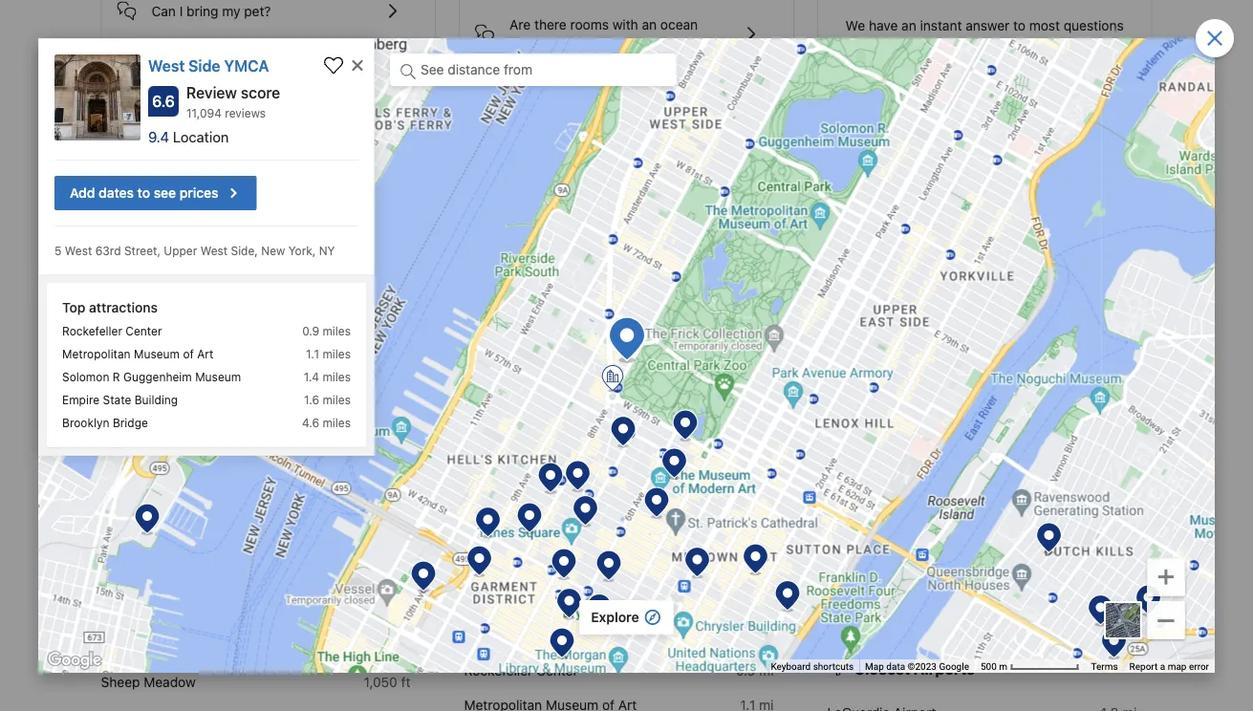 Task type: locate. For each thing, give the bounding box(es) containing it.
campgaw
[[827, 346, 889, 361], [827, 380, 889, 396]]

1 vertical spatial a
[[1160, 661, 1165, 673]]

i inside button
[[179, 4, 183, 19]]

1,050 ft for adventure playground
[[364, 640, 411, 656]]

1 dante from the top
[[101, 380, 137, 396]]

rooms
[[570, 17, 609, 33]]

1.3
[[1101, 560, 1119, 576]]

central park up solomon r guggenheim museum
[[101, 346, 177, 361]]

is there a spa?
[[152, 58, 241, 74]]

mi for museum of modern art
[[759, 594, 774, 610]]

23
[[1103, 346, 1119, 361], [1103, 380, 1119, 396]]

1 vertical spatial station
[[905, 594, 948, 610]]

miles down 1.4 miles
[[323, 393, 351, 406]]

central up penn station
[[912, 560, 956, 576]]

0 vertical spatial dante
[[101, 380, 137, 396]]

1 vertical spatial –
[[962, 525, 969, 541]]

– up 59th street – columbus circle on the bottom right of the page
[[962, 491, 969, 507]]

rockefeller center down the
[[464, 663, 578, 679]]

2 train from the top
[[827, 594, 858, 610]]

1 vertical spatial 250
[[736, 415, 761, 430]]

there for an
[[524, 89, 556, 104]]

rockefeller down 'top of the rock'
[[464, 663, 533, 679]]

1 train from the top
[[827, 560, 858, 576]]

museum up guggenheim
[[134, 347, 180, 360]]

1 1,050 ft from the top
[[364, 640, 411, 656]]

0 vertical spatial central park
[[101, 346, 177, 361]]

of left modern
[[520, 594, 533, 610]]

0.7
[[737, 594, 756, 610]]

mi for campgaw lift 1
[[1122, 380, 1137, 396]]

see
[[154, 185, 176, 201]]

scored  6.6 element
[[148, 86, 179, 117]]

street up grand central station
[[920, 525, 958, 541]]

9.4 location
[[148, 129, 229, 145]]

0 horizontal spatial 250
[[373, 380, 398, 396]]

2 horizontal spatial lincoln
[[973, 491, 1017, 507]]

2 miles from the top
[[323, 347, 351, 360]]

2 horizontal spatial top
[[491, 481, 518, 499]]

umpire
[[101, 571, 146, 587]]

1 vertical spatial see
[[1047, 221, 1071, 237]]

1 vertical spatial i
[[530, 346, 533, 361]]

street for 66th
[[921, 491, 958, 507]]

1 50 ft from the top
[[744, 346, 774, 361]]

0.9 mi for rockefeller center
[[736, 663, 774, 679]]

1 vertical spatial is
[[510, 89, 520, 104]]

miles down 1.1 miles on the left of the page
[[323, 370, 351, 383]]

keyboard shortcuts
[[771, 661, 854, 673]]

center inside map view dialog
[[126, 324, 162, 337]]

cafe
[[550, 346, 578, 361], [578, 415, 606, 430]]

lift left 2
[[892, 346, 912, 361]]

1 vertical spatial central park
[[464, 525, 540, 541]]

0 vertical spatial dante park
[[101, 380, 168, 396]]

0 horizontal spatial an
[[559, 89, 574, 104]]

2 1,050 ft from the top
[[364, 675, 411, 690]]

subway left 59th
[[827, 525, 875, 541]]

central up strawberry
[[464, 525, 509, 541]]

1 vertical spatial 1,000 ft
[[1090, 525, 1137, 541]]

of for top of the rock
[[491, 629, 503, 644]]

top up strawberry
[[491, 481, 518, 499]]

2 dante park from the top
[[101, 502, 168, 518]]

1,050 ft for sheep meadow
[[364, 675, 411, 690]]

1,050 for playground
[[364, 640, 398, 656]]

– for lincoln
[[962, 491, 969, 507]]

1 horizontal spatial lincoln
[[530, 415, 574, 430]]

museum down strawberry
[[464, 594, 517, 610]]

google image
[[43, 648, 106, 673]]

top up metropolitan
[[62, 300, 85, 315]]

miles for 1.4 miles
[[323, 370, 351, 383]]

lift left 1
[[892, 380, 912, 396]]

0 vertical spatial –
[[962, 491, 969, 507]]

is inside button
[[152, 58, 162, 74]]

park up strawberry fields
[[512, 525, 540, 541]]

there for a
[[165, 58, 198, 74]]

attractions up metropolitan museum of art
[[89, 300, 158, 315]]

0.9 inside map view dialog
[[302, 324, 319, 337]]

see up dates
[[112, 156, 136, 172]]

playground for adventure playground
[[168, 640, 237, 656]]

are there rooms with an ocean view?
[[510, 17, 698, 52]]

street
[[921, 491, 958, 507], [920, 525, 958, 541]]

0 vertical spatial campgaw
[[827, 346, 889, 361]]

1 horizontal spatial rock
[[530, 629, 561, 644]]

1 subway from the top
[[827, 491, 875, 507]]

2 subway from the top
[[827, 525, 875, 541]]

is inside button
[[510, 89, 520, 104]]

station
[[960, 560, 1004, 576], [905, 594, 948, 610]]

miles for 4.6 miles
[[323, 416, 351, 429]]

2 23 mi from the top
[[1103, 380, 1137, 396]]

0 horizontal spatial to
[[137, 185, 150, 201]]

0 vertical spatial 0.9
[[302, 324, 319, 337]]

train left grand
[[827, 560, 858, 576]]

500 up 650
[[373, 424, 398, 440]]

2 horizontal spatial west
[[200, 244, 228, 257]]

top attractions down the lincoln cafe
[[491, 481, 603, 499]]

2 cafe/bar from the top
[[464, 415, 517, 430]]

west right 5
[[65, 244, 92, 257]]

park for 750 ft
[[141, 502, 168, 518]]

500 for 500 m
[[981, 661, 997, 673]]

campgaw for campgaw lift 2
[[827, 346, 889, 361]]

0 horizontal spatial rockefeller
[[62, 324, 122, 337]]

dante up 'laurie'
[[101, 380, 137, 396]]

central up r
[[101, 346, 146, 361]]

0 vertical spatial i
[[179, 4, 183, 19]]

500 for 500 ft
[[373, 424, 398, 440]]

1 vertical spatial of
[[520, 594, 533, 610]]

0 horizontal spatial a
[[201, 58, 209, 74]]

1 vertical spatial 0.9 mi
[[736, 663, 774, 679]]

center down 'laurie'
[[101, 434, 143, 449]]

1 horizontal spatial attractions
[[522, 481, 603, 499]]

meadow
[[144, 675, 196, 690]]

1 horizontal spatial to
[[1013, 18, 1026, 34]]

spa?
[[212, 58, 241, 74]]

2 1,050 from the top
[[364, 675, 398, 690]]

playground up square
[[170, 537, 240, 553]]

an right with in the top of the page
[[642, 17, 657, 33]]

cafe right x
[[550, 346, 578, 361]]

side
[[189, 57, 220, 75]]

2 50 ft from the top
[[744, 380, 774, 396]]

rockefeller inside map view dialog
[[62, 324, 122, 337]]

an right have
[[902, 18, 917, 34]]

of inside map view dialog
[[183, 347, 194, 360]]

an for we have an instant answer to most questions
[[902, 18, 917, 34]]

2 vertical spatial 0.9
[[736, 663, 756, 679]]

0 vertical spatial 23 mi
[[1103, 346, 1137, 361]]

train for penn station
[[827, 594, 858, 610]]

i x cafe
[[530, 346, 578, 361]]

0 horizontal spatial 250 ft
[[373, 380, 411, 396]]

answer
[[966, 18, 1010, 34]]

1 vertical spatial lift
[[892, 380, 912, 396]]

street for 59th
[[920, 525, 958, 541]]

art right modern
[[588, 594, 606, 610]]

i left x
[[530, 346, 533, 361]]

dante for 750 ft
[[101, 502, 137, 518]]

4 miles from the top
[[323, 393, 351, 406]]

there
[[534, 17, 567, 33], [165, 58, 198, 74], [524, 89, 556, 104]]

questions down location
[[177, 156, 239, 172]]

west left side,
[[200, 244, 228, 257]]

prices
[[180, 185, 218, 201]]

1 vertical spatial museum
[[195, 370, 241, 383]]

0.9 down 0.7 at the right bottom of page
[[736, 629, 756, 644]]

cafe down to
[[578, 415, 606, 430]]

+ link
[[1147, 556, 1185, 596]]

0 vertical spatial central
[[101, 346, 146, 361]]

museum up illumination
[[195, 370, 241, 383]]

2 lift from the top
[[892, 380, 912, 396]]

station down 59th street – columbus circle on the bottom right of the page
[[960, 560, 1004, 576]]

0 vertical spatial 1,050
[[364, 640, 398, 656]]

0 horizontal spatial museum
[[134, 347, 180, 360]]

park
[[149, 346, 177, 361], [141, 380, 168, 396], [141, 502, 168, 518], [512, 525, 540, 541]]

1 horizontal spatial rockefeller center
[[464, 663, 578, 679]]

0 vertical spatial 1,000 ft
[[1090, 491, 1137, 507]]

1 vertical spatial playground
[[170, 537, 240, 553]]

0.9
[[302, 324, 319, 337], [736, 629, 756, 644], [736, 663, 756, 679]]

campgaw down campgaw lift 2 on the right of the page
[[827, 380, 889, 396]]

top attractions up metropolitan
[[62, 300, 158, 315]]

dante down 'diana'
[[101, 502, 137, 518]]

500 inside "button"
[[981, 661, 997, 673]]

playground down square
[[168, 640, 237, 656]]

miles for 0.9 miles
[[323, 324, 351, 337]]

of left the
[[491, 629, 503, 644]]

1 vertical spatial 1,000
[[1090, 525, 1124, 541]]

lincoln down gourmet
[[530, 415, 574, 430]]

1 campgaw from the top
[[827, 346, 889, 361]]

1,000 for circle
[[1090, 525, 1124, 541]]

1 23 mi from the top
[[1103, 346, 1137, 361]]

0 vertical spatial questions
[[1064, 18, 1124, 34]]

1,000 ft for 59th street – columbus circle
[[1090, 525, 1137, 541]]

1 lift from the top
[[892, 346, 912, 361]]

there inside button
[[524, 89, 556, 104]]

attractions down the lincoln cafe
[[522, 481, 603, 499]]

500 left m
[[981, 661, 997, 673]]

0 vertical spatial 250 ft
[[373, 380, 411, 396]]

reviews
[[225, 106, 266, 119]]

2 vertical spatial central
[[912, 560, 956, 576]]

instant
[[920, 18, 962, 34]]

map
[[865, 661, 884, 673]]

add
[[70, 185, 95, 201]]

500 m
[[981, 661, 1010, 673]]

0 vertical spatial 50
[[744, 346, 761, 361]]

ft
[[401, 346, 411, 361], [764, 346, 774, 361], [401, 380, 411, 396], [764, 380, 774, 396], [764, 415, 774, 430], [401, 424, 411, 440], [401, 468, 411, 484], [1128, 491, 1137, 507], [401, 502, 411, 518], [764, 525, 774, 541], [1128, 525, 1137, 541], [401, 537, 411, 553], [764, 560, 774, 576], [401, 571, 411, 587], [401, 606, 411, 622], [401, 640, 411, 656], [401, 675, 411, 690]]

close info window image
[[349, 57, 366, 74]]

see
[[112, 156, 136, 172], [1047, 221, 1071, 237]]

0 vertical spatial 1,000
[[1090, 491, 1124, 507]]

2 50 from the top
[[744, 380, 761, 396]]

dante for 250 ft
[[101, 380, 137, 396]]

rock
[[149, 571, 180, 587], [530, 629, 561, 644]]

cafe/bar up restaurant
[[464, 346, 517, 361]]

park up guggenheim
[[149, 346, 177, 361]]

0 vertical spatial art
[[197, 347, 213, 360]]

1 cafe/bar from the top
[[464, 346, 517, 361]]

0 horizontal spatial questions
[[177, 156, 239, 172]]

0.9 up 1.1
[[302, 324, 319, 337]]

there inside are there rooms with an ocean view?
[[534, 17, 567, 33]]

0 vertical spatial 500
[[373, 424, 398, 440]]

of up guggenheim
[[183, 347, 194, 360]]

50
[[744, 346, 761, 361], [744, 380, 761, 396]]

we have an instant answer to most questions
[[846, 18, 1124, 34]]

richard tucker square
[[101, 606, 240, 622]]

an left airport on the top left of the page
[[559, 89, 574, 104]]

is for is there a spa?
[[152, 58, 162, 74]]

there right 'are'
[[534, 17, 567, 33]]

attractions inside map view dialog
[[89, 300, 158, 315]]

1,000
[[1090, 491, 1124, 507], [1090, 525, 1124, 541], [364, 606, 398, 622]]

3 miles from the top
[[323, 370, 351, 383]]

1 0.9 mi from the top
[[736, 629, 774, 644]]

see left 'availability'
[[1047, 221, 1071, 237]]

1 vertical spatial dante
[[101, 502, 137, 518]]

there up the scored  6.6 element
[[165, 58, 198, 74]]

rockefeller center up metropolitan
[[62, 324, 162, 337]]

west up the scored  6.6 element
[[148, 57, 185, 75]]

is
[[152, 58, 162, 74], [510, 89, 520, 104]]

lincoln up the columbus
[[973, 491, 1017, 507]]

subway for 59th street – columbus circle
[[827, 525, 875, 541]]

miles up 1.1 miles on the left of the page
[[323, 324, 351, 337]]

0 vertical spatial rockefeller center
[[62, 324, 162, 337]]

0 vertical spatial to
[[1013, 18, 1026, 34]]

other
[[140, 156, 173, 172]]

can i bring my pet?
[[152, 4, 271, 19]]

park for 250 ft
[[141, 380, 168, 396]]

1 vertical spatial rock
[[530, 629, 561, 644]]

bring
[[187, 4, 218, 19]]

error
[[1189, 661, 1209, 673]]

1,050
[[364, 640, 398, 656], [364, 675, 398, 690]]

station down grand central station
[[905, 594, 948, 610]]

1 vertical spatial train
[[827, 594, 858, 610]]

an inside is there an airport shuttle service? button
[[559, 89, 574, 104]]

rockefeller center for 0.9 miles
[[62, 324, 162, 337]]

1,050 for meadow
[[364, 675, 398, 690]]

1 horizontal spatial rockefeller
[[464, 663, 533, 679]]

0 ft
[[389, 346, 411, 361]]

public transit
[[854, 446, 952, 464]]

miles right 1.1
[[323, 347, 351, 360]]

central park up strawberry
[[464, 525, 540, 541]]

rockefeller up metropolitan
[[62, 324, 122, 337]]

1 50 from the top
[[744, 346, 761, 361]]

1 vertical spatial 23
[[1103, 380, 1119, 396]]

1.4
[[304, 370, 319, 383]]

5
[[54, 244, 62, 257]]

miles down 1.6 miles
[[323, 416, 351, 429]]

1 horizontal spatial museum
[[195, 370, 241, 383]]

1 vertical spatial dante park
[[101, 502, 168, 518]]

0 vertical spatial a
[[201, 58, 209, 74]]

solomon r guggenheim museum
[[62, 370, 241, 383]]

explore
[[591, 609, 639, 625]]

an for is there an airport shuttle service?
[[559, 89, 574, 104]]

rockefeller center for 0.9 mi
[[464, 663, 578, 679]]

0 vertical spatial train
[[827, 560, 858, 576]]

cafe/bar down restaurant
[[464, 415, 517, 430]]

is for is there an airport shuttle service?
[[510, 89, 520, 104]]

lincoln down 1.6 miles
[[318, 415, 362, 430]]

rock down heckscher playground
[[149, 571, 180, 587]]

have
[[869, 18, 898, 34]]

0 horizontal spatial attractions
[[89, 300, 158, 315]]

lincoln inside laurie m. tisch illumination lawn - lincoln center
[[318, 415, 362, 430]]

is down the see distance from search box
[[510, 89, 520, 104]]

can
[[152, 4, 176, 19]]

1 1,050 from the top
[[364, 640, 398, 656]]

2 vertical spatial of
[[491, 629, 503, 644]]

0 horizontal spatial top
[[62, 300, 85, 315]]

0 vertical spatial 250
[[373, 380, 398, 396]]

art inside map view dialog
[[197, 347, 213, 360]]

center down what's at the top left of page
[[126, 324, 162, 337]]

museum
[[134, 347, 180, 360], [195, 370, 241, 383], [464, 594, 517, 610]]

there inside button
[[165, 58, 198, 74]]

lincoln cafe
[[530, 415, 606, 430]]

1 vertical spatial rockefeller center
[[464, 663, 578, 679]]

1 vertical spatial top attractions
[[491, 481, 603, 499]]

0 vertical spatial 0.9 mi
[[736, 629, 774, 644]]

0 vertical spatial of
[[183, 347, 194, 360]]

top of the rock
[[464, 629, 561, 644]]

0 vertical spatial 23
[[1103, 346, 1119, 361]]

x
[[537, 346, 546, 361]]

0 vertical spatial museum
[[134, 347, 180, 360]]

i right can
[[179, 4, 183, 19]]

street right 66th at the right bottom of page
[[921, 491, 958, 507]]

playground down laurie m. tisch illumination lawn - lincoln center
[[173, 468, 242, 484]]

a left map
[[1160, 661, 1165, 673]]

art for metropolitan museum of art
[[197, 347, 213, 360]]

1 horizontal spatial art
[[588, 594, 606, 610]]

0.9 mi for top of the rock
[[736, 629, 774, 644]]

is up 6.6
[[152, 58, 162, 74]]

0 horizontal spatial see
[[112, 156, 136, 172]]

_
[[1158, 589, 1174, 625]]

250 ft
[[373, 380, 411, 396], [736, 415, 774, 430]]

campgaw up campgaw lift 1
[[827, 346, 889, 361]]

2 23 from the top
[[1103, 380, 1119, 396]]

+ _
[[1157, 556, 1176, 625]]

there down the see distance from search box
[[524, 89, 556, 104]]

-
[[308, 415, 315, 430]]

2 0.9 mi from the top
[[736, 663, 774, 679]]

1 vertical spatial there
[[165, 58, 198, 74]]

airport
[[578, 89, 619, 104]]

0 vertical spatial is
[[152, 58, 162, 74]]

rockefeller center
[[62, 324, 162, 337], [464, 663, 578, 679]]

top
[[62, 300, 85, 315], [491, 481, 518, 499], [464, 629, 487, 644]]

0.9 left keyboard
[[736, 663, 756, 679]]

1.6 miles
[[304, 393, 351, 406]]

500
[[373, 424, 398, 440], [981, 661, 997, 673]]

lift for 1
[[892, 380, 912, 396]]

keyboard shortcuts button
[[771, 660, 854, 674]]

train left the penn
[[827, 594, 858, 610]]

66th street – lincoln center
[[888, 491, 1063, 507]]

side,
[[231, 244, 258, 257]]

5 miles from the top
[[323, 416, 351, 429]]

park down ross
[[141, 502, 168, 518]]

(20)
[[242, 156, 269, 172]]

an inside are there rooms with an ocean view?
[[642, 17, 657, 33]]

to left most
[[1013, 18, 1026, 34]]

1.5 mi
[[1102, 594, 1137, 610]]

rockefeller
[[62, 324, 122, 337], [464, 663, 533, 679]]

1 miles from the top
[[323, 324, 351, 337]]

questions right most
[[1064, 18, 1124, 34]]

of for museum of modern art
[[520, 594, 533, 610]]

train for grand central station
[[827, 560, 858, 576]]

rockefeller center inside map view dialog
[[62, 324, 162, 337]]

park up "m."
[[141, 380, 168, 396]]

1 dante park from the top
[[101, 380, 168, 396]]

1 vertical spatial 50
[[744, 380, 761, 396]]

0 vertical spatial rockefeller
[[62, 324, 122, 337]]

5 west 63rd street, upper west side, new york, ny
[[54, 244, 335, 257]]

23 mi for 1
[[1103, 380, 1137, 396]]

2 dante from the top
[[101, 502, 137, 518]]

mi for top of the rock
[[759, 629, 774, 644]]

0 vertical spatial cafe/bar
[[464, 346, 517, 361]]

subway down public
[[827, 491, 875, 507]]

to left see
[[137, 185, 150, 201]]

mi
[[1122, 346, 1137, 361], [1122, 380, 1137, 396], [1122, 560, 1137, 576], [759, 594, 774, 610], [1122, 594, 1137, 610], [759, 629, 774, 644], [759, 663, 774, 679]]

– down '66th street – lincoln center' at bottom
[[962, 525, 969, 541]]

metropolitan museum of art
[[62, 347, 213, 360]]

2 campgaw from the top
[[827, 380, 889, 396]]

train
[[827, 560, 858, 576], [827, 594, 858, 610]]

0 vertical spatial station
[[960, 560, 1004, 576]]

500 ft
[[373, 424, 411, 440]]

0 horizontal spatial of
[[183, 347, 194, 360]]

what's
[[128, 301, 180, 319]]

top left the
[[464, 629, 487, 644]]

center up the circle
[[1021, 491, 1063, 507]]

2 vertical spatial museum
[[464, 594, 517, 610]]

2 vertical spatial there
[[524, 89, 556, 104]]

0 horizontal spatial 500
[[373, 424, 398, 440]]

1 23 from the top
[[1103, 346, 1119, 361]]

rock right the
[[530, 629, 561, 644]]

0 vertical spatial top
[[62, 300, 85, 315]]

ski
[[854, 301, 877, 319]]

guggenheim
[[123, 370, 192, 383]]

metropolitan
[[62, 347, 131, 360]]

ski lifts
[[854, 301, 909, 319]]

a left "spa?"
[[201, 58, 209, 74]]

0 vertical spatial attractions
[[89, 300, 158, 315]]

1 vertical spatial 0.9
[[736, 629, 756, 644]]

rated element
[[173, 129, 229, 145]]

1 horizontal spatial questions
[[1064, 18, 1124, 34]]

data
[[886, 661, 905, 673]]

art down nearby
[[197, 347, 213, 360]]

0 horizontal spatial i
[[179, 4, 183, 19]]

central park for what's
[[101, 346, 177, 361]]

playground for heckscher playground
[[170, 537, 240, 553]]

1 vertical spatial to
[[137, 185, 150, 201]]

0 horizontal spatial is
[[152, 58, 162, 74]]



Task type: vqa. For each thing, say whether or not it's contained in the screenshot.


Task type: describe. For each thing, give the bounding box(es) containing it.
top inside map view dialog
[[62, 300, 85, 315]]

miles for 1.1 miles
[[323, 347, 351, 360]]

shortcuts
[[813, 661, 854, 673]]

building
[[134, 393, 178, 406]]

rockefeller for 0.9 mi
[[464, 663, 533, 679]]

6.6
[[152, 92, 175, 110]]

+
[[1157, 556, 1176, 593]]

map region
[[0, 0, 1253, 703]]

closest
[[854, 660, 910, 678]]

transit
[[904, 446, 952, 464]]

circle
[[1039, 525, 1074, 541]]

&
[[584, 301, 595, 319]]

restaurants & cafes
[[491, 301, 639, 319]]

50 for gourmet to go markets
[[744, 380, 761, 396]]

empire state building
[[62, 393, 178, 406]]

1 vertical spatial cafe
[[578, 415, 606, 430]]

2 vertical spatial 1,000 ft
[[364, 606, 411, 622]]

2,300 ft
[[725, 560, 774, 576]]

view?
[[510, 36, 544, 52]]

umpire rock
[[101, 571, 180, 587]]

2 vertical spatial 1,000
[[364, 606, 398, 622]]

illumination
[[198, 415, 269, 430]]

pet?
[[244, 4, 271, 19]]

there for rooms
[[534, 17, 567, 33]]

grand central station
[[870, 560, 1004, 576]]

750 ft
[[374, 502, 411, 518]]

restaurants
[[491, 301, 581, 319]]

map data ©2023 google
[[865, 661, 969, 673]]

1 horizontal spatial west
[[148, 57, 185, 75]]

ocean
[[660, 17, 698, 33]]

59th
[[888, 525, 917, 541]]

950 ft
[[373, 571, 411, 587]]

950
[[373, 571, 398, 587]]

add dates to see prices link
[[54, 176, 257, 210]]

adventure playground
[[101, 640, 237, 656]]

0 horizontal spatial station
[[905, 594, 948, 610]]

0 vertical spatial playground
[[173, 468, 242, 484]]

500 m button
[[975, 660, 1085, 674]]

– for columbus
[[962, 525, 969, 541]]

west side ymca
[[148, 57, 269, 75]]

0 vertical spatial cafe
[[550, 346, 578, 361]]

ross
[[139, 468, 169, 484]]

ymca
[[224, 57, 269, 75]]

terms link
[[1091, 661, 1118, 673]]

1 horizontal spatial i
[[530, 346, 533, 361]]

strawberry
[[464, 560, 532, 576]]

diana ross playground
[[101, 468, 242, 484]]

empire
[[62, 393, 100, 406]]

50 for i x cafe
[[744, 346, 761, 361]]

dante park for 250 ft
[[101, 380, 168, 396]]

a inside button
[[201, 58, 209, 74]]

to inside map view dialog
[[137, 185, 150, 201]]

map
[[1168, 661, 1187, 673]]

richard
[[101, 606, 148, 622]]

new
[[261, 244, 285, 257]]

miles for 1.6 miles
[[323, 393, 351, 406]]

penn station
[[870, 594, 948, 610]]

lift for 2
[[892, 346, 912, 361]]

keyboard
[[771, 661, 811, 673]]

central for what's nearby
[[101, 346, 146, 361]]

subway for 66th street – lincoln center
[[827, 491, 875, 507]]

cafe/bar for lincoln cafe
[[464, 415, 517, 430]]

11,094
[[186, 106, 222, 119]]

gourmet to go markets
[[543, 380, 690, 396]]

mi for campgaw lift 2
[[1122, 346, 1137, 361]]

see availability button
[[1035, 212, 1152, 247]]

23 mi for 2
[[1103, 346, 1137, 361]]

central park for top
[[464, 525, 540, 541]]

square
[[197, 606, 240, 622]]

art for museum of modern art
[[588, 594, 606, 610]]

sheep meadow
[[101, 675, 196, 690]]

dante park for 750 ft
[[101, 502, 168, 518]]

top attractions inside map view dialog
[[62, 300, 158, 315]]

0 vertical spatial rock
[[149, 571, 180, 587]]

central for top attractions
[[464, 525, 509, 541]]

west side ymca link
[[148, 57, 269, 75]]

2
[[916, 346, 924, 361]]

650 ft
[[373, 468, 411, 484]]

0.7 mi
[[737, 594, 774, 610]]

shuttle
[[623, 89, 665, 104]]

2 horizontal spatial museum
[[464, 594, 517, 610]]

m
[[999, 661, 1008, 673]]

see other questions (20)
[[112, 156, 269, 172]]

1
[[916, 380, 922, 396]]

tisch
[[161, 415, 195, 430]]

66th
[[888, 491, 917, 507]]

map view dialog
[[0, 0, 1253, 703]]

23 for campgaw lift 2
[[1103, 346, 1119, 361]]

report a map error
[[1130, 661, 1209, 673]]

bridge
[[113, 416, 148, 429]]

park for 0 ft
[[149, 346, 177, 361]]

center down 'top of the rock'
[[536, 663, 578, 679]]

1,550
[[727, 525, 761, 541]]

is there an airport shuttle service? button
[[475, 70, 778, 108]]

50 ft for i x cafe
[[744, 346, 774, 361]]

see for see availability
[[1047, 221, 1071, 237]]

center inside laurie m. tisch illumination lawn - lincoln center
[[101, 434, 143, 449]]

mi for rockefeller center
[[759, 663, 774, 679]]

terms
[[1091, 661, 1118, 673]]

sheep
[[101, 675, 140, 690]]

1 horizontal spatial 250 ft
[[736, 415, 774, 430]]

50 ft for gourmet to go markets
[[744, 380, 774, 396]]

questions inside button
[[177, 156, 239, 172]]

park for 1,550 ft
[[512, 525, 540, 541]]

my
[[222, 4, 240, 19]]

is there a spa? button
[[117, 39, 420, 78]]

google
[[939, 661, 969, 673]]

2 horizontal spatial central
[[912, 560, 956, 576]]

most
[[1029, 18, 1060, 34]]

1 vertical spatial attractions
[[522, 481, 603, 499]]

1 horizontal spatial 250
[[736, 415, 761, 430]]

cafe/bar for i x cafe
[[464, 346, 517, 361]]

1 horizontal spatial top
[[464, 629, 487, 644]]

state
[[103, 393, 131, 406]]

columbus
[[973, 525, 1035, 541]]

review score 11,094 reviews
[[186, 84, 280, 119]]

solomon
[[62, 370, 109, 383]]

heckscher playground
[[101, 537, 240, 553]]

see other questions (20) button
[[101, 147, 281, 182]]

1,000 for center
[[1090, 491, 1124, 507]]

See distance from search field
[[390, 54, 677, 86]]

brooklyn
[[62, 416, 109, 429]]

campgaw for campgaw lift 1
[[827, 380, 889, 396]]

scored  9.4 element
[[148, 129, 173, 145]]

street,
[[124, 244, 161, 257]]

lifts
[[881, 301, 909, 319]]

laurie
[[101, 415, 139, 430]]

a inside dialog
[[1160, 661, 1165, 673]]

23 for campgaw lift 1
[[1103, 380, 1119, 396]]

4.6
[[302, 416, 319, 429]]

2,300
[[725, 560, 761, 576]]

info
[[156, 214, 196, 241]]

the
[[507, 629, 527, 644]]

see for see other questions (20)
[[112, 156, 136, 172]]

is there an airport shuttle service?
[[510, 89, 720, 104]]

tucker
[[151, 606, 193, 622]]

1.1 miles
[[306, 347, 351, 360]]

1 vertical spatial top
[[491, 481, 518, 499]]

rockefeller for 0.9 miles
[[62, 324, 122, 337]]

650
[[373, 468, 398, 484]]

restaurant
[[464, 380, 531, 396]]

gourmet
[[543, 380, 598, 396]]

0 horizontal spatial west
[[65, 244, 92, 257]]

1,000 ft for 66th street – lincoln center
[[1090, 491, 1137, 507]]



